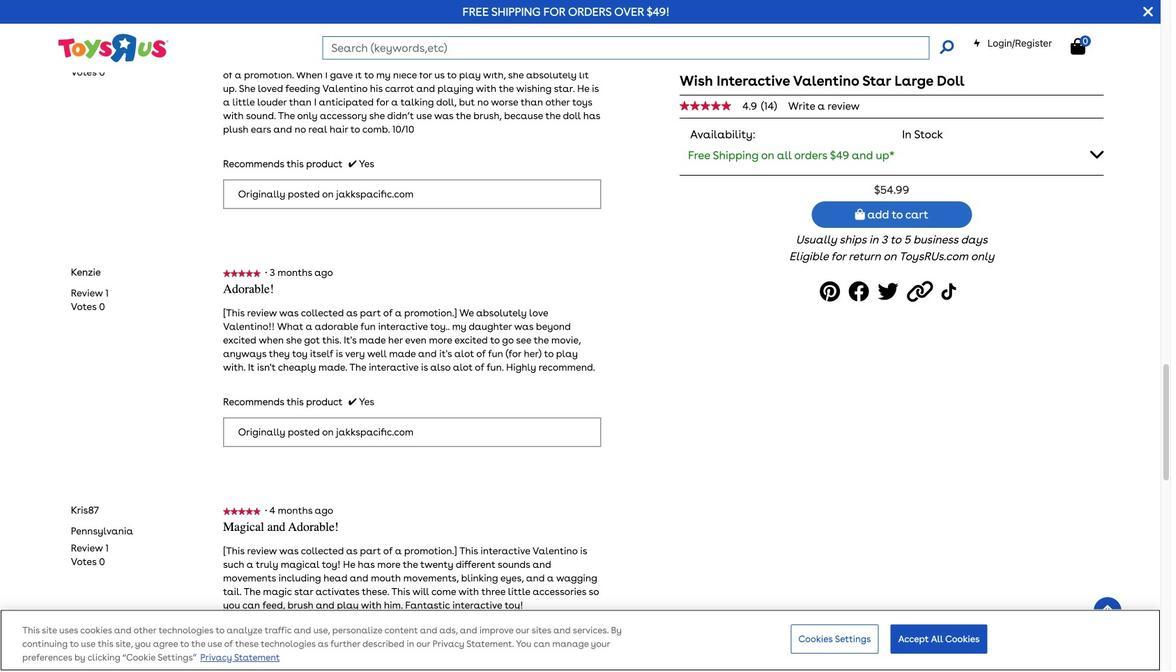 Task type: vqa. For each thing, say whether or not it's contained in the screenshot.
kids arts & crafts image
no



Task type: locate. For each thing, give the bounding box(es) containing it.
shopping bag image
[[1071, 38, 1086, 55], [855, 209, 865, 220]]

tiktok image
[[942, 276, 960, 308]]

1 list from the top
[[71, 52, 109, 79]]

2 vertical spatial list
[[71, 542, 109, 569]]

Enter Keyword or Item No. search field
[[322, 36, 930, 60]]

0 vertical spatial list
[[71, 52, 109, 79]]

create a pinterest pin for wish interactive valentino star large doll image
[[820, 276, 844, 308]]

1 vertical spatial list
[[71, 287, 109, 314]]

1 horizontal spatial shopping bag image
[[1071, 38, 1086, 55]]

share a link to wish interactive valentino star large doll on twitter image
[[878, 276, 903, 308]]

3 list from the top
[[71, 542, 109, 569]]

close button image
[[1144, 4, 1153, 20]]

None search field
[[322, 36, 954, 60]]

1 vertical spatial shopping bag image
[[855, 209, 865, 220]]

list
[[71, 52, 109, 79], [71, 287, 109, 314], [71, 542, 109, 569]]



Task type: describe. For each thing, give the bounding box(es) containing it.
0 horizontal spatial shopping bag image
[[855, 209, 865, 220]]

0 vertical spatial shopping bag image
[[1071, 38, 1086, 55]]

share wish interactive valentino star large doll on facebook image
[[849, 276, 874, 308]]

copy a link to wish interactive valentino star large doll image
[[907, 276, 938, 308]]

toys r us image
[[57, 32, 168, 64]]

2 list from the top
[[71, 287, 109, 314]]



